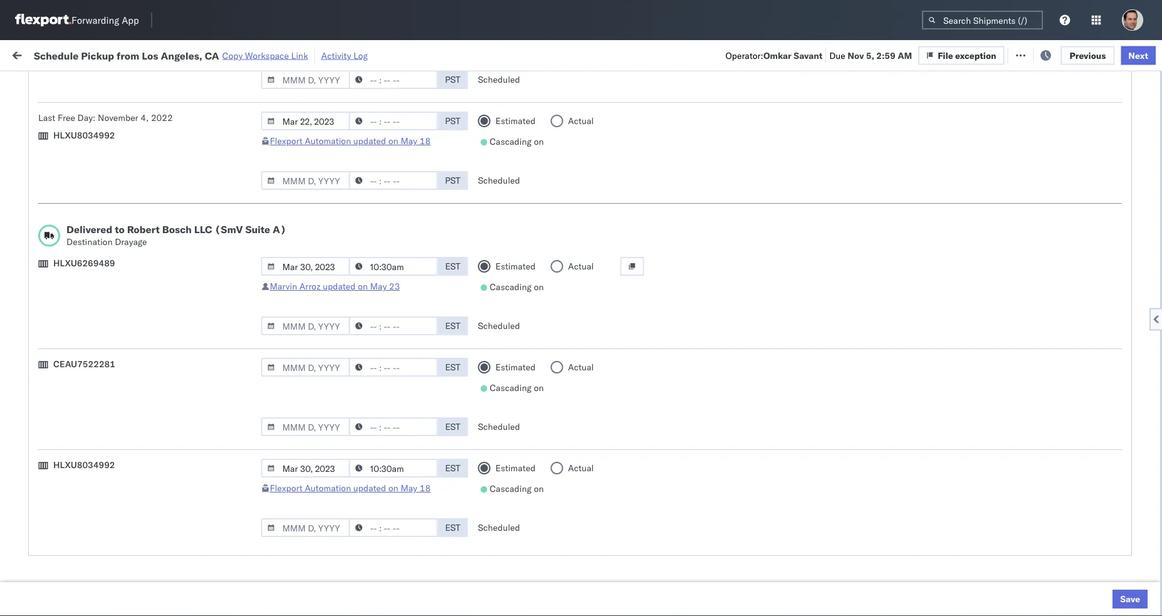 Task type: vqa. For each thing, say whether or not it's contained in the screenshot.
Next button
yes



Task type: locate. For each thing, give the bounding box(es) containing it.
0 vertical spatial integration test account - karl lagerfeld
[[561, 457, 725, 468]]

7 -- : -- -- text field from the top
[[349, 518, 438, 537]]

schedule delivery appointment button for 2:59 am edt, nov 5, 2022
[[29, 207, 154, 221]]

1 vertical spatial may
[[370, 281, 387, 292]]

2022
[[151, 112, 173, 123], [301, 126, 323, 137], [295, 181, 317, 192], [295, 208, 317, 219], [295, 236, 317, 247], [295, 264, 316, 275], [300, 291, 322, 302], [300, 319, 322, 330], [300, 346, 321, 357], [300, 374, 322, 385]]

2022 for schedule pickup from los angeles, ca link associated with 2:59 am est, dec 14, 2022
[[300, 291, 322, 302]]

0 vertical spatial confirm
[[29, 346, 61, 357]]

1 11:30 from the top
[[207, 429, 232, 440]]

2 vertical spatial netherlands
[[29, 600, 78, 611]]

1 schedule delivery appointment link from the top
[[29, 207, 154, 220]]

angeles, for 4th 'schedule pickup from los angeles, ca' button from the top of the page
[[134, 401, 169, 412]]

18 for pst
[[420, 135, 431, 146]]

3 flex- from the top
[[710, 539, 737, 550]]

automation right 25,
[[305, 483, 351, 494]]

1 documents from the top
[[29, 131, 74, 142]]

2 appointment from the top
[[103, 208, 154, 219]]

0 vertical spatial rotterdam,
[[118, 450, 163, 461]]

confirm
[[29, 346, 61, 357], [29, 373, 61, 384], [29, 588, 61, 599]]

resize handle column header
[[185, 97, 200, 616], [328, 97, 343, 616], [373, 97, 388, 616], [456, 97, 471, 616], [540, 97, 555, 616], [669, 97, 684, 616], [772, 97, 787, 616], [856, 97, 871, 616], [1017, 97, 1032, 616], [1101, 97, 1116, 616], [1139, 97, 1154, 616]]

2:59 am est, dec 14, 2022 up 7:00 pm est, dec 23, 2022
[[207, 319, 322, 330]]

1 horizontal spatial omkar
[[1038, 346, 1065, 357]]

1 confirm from the top
[[29, 346, 61, 357]]

mmm d, yyyy text field for first -- : -- -- text field from the top
[[261, 70, 350, 89]]

0 horizontal spatial numbers
[[793, 107, 824, 117]]

25,
[[282, 484, 296, 495]]

2 vertical spatial pst
[[445, 175, 460, 186]]

2 vertical spatial clearance
[[97, 505, 137, 516]]

angeles, for 'confirm pickup from los angeles, ca' button
[[129, 346, 164, 357]]

1 mmm d, yyyy text field from the top
[[261, 70, 350, 89]]

choi
[[1077, 429, 1096, 440]]

0 vertical spatial 2:59 am edt, nov 5, 2022
[[207, 181, 317, 192]]

my
[[13, 45, 32, 63]]

integration test account - karl lagerfeld for gvcu5265864
[[561, 457, 725, 468]]

marvin arroz updated on may 23
[[270, 281, 400, 292]]

flexport for est
[[270, 483, 303, 494]]

2 2:59 am est, dec 14, 2022 from the top
[[207, 319, 322, 330]]

robert
[[127, 223, 160, 236]]

los for 2nd 'schedule pickup from los angeles, ca' button
[[118, 235, 132, 246]]

2 flexport automation updated on may 18 from the top
[[270, 483, 431, 494]]

1 vertical spatial upload customs clearance documents link
[[29, 256, 183, 281]]

-- : -- -- text field
[[349, 70, 438, 89], [349, 171, 438, 190], [349, 257, 438, 276], [349, 317, 438, 335], [349, 358, 438, 377], [349, 417, 438, 436], [349, 518, 438, 537]]

1 vertical spatial customs
[[60, 257, 95, 268]]

dec left 24,
[[266, 374, 282, 385]]

updated
[[353, 135, 386, 146], [323, 281, 356, 292], [353, 483, 386, 494]]

delivery up confirm pickup from los angeles, ca
[[68, 318, 100, 329]]

cascading
[[490, 136, 531, 147], [490, 281, 531, 292], [490, 382, 531, 393], [490, 483, 531, 494]]

updated for hlxu6269489
[[323, 281, 356, 292]]

2 schedule pickup from los angeles, ca from the top
[[29, 235, 183, 246]]

resize handle column header for container numbers
[[856, 97, 871, 616]]

1 vertical spatial integration
[[561, 539, 605, 550]]

1 vertical spatial -- : -- -- text field
[[349, 459, 438, 478]]

rotterdam, inside confirm pickup from rotterdam, netherlands
[[113, 588, 158, 599]]

account
[[626, 457, 659, 468], [626, 539, 659, 550]]

appointment for 11:30 pm est, jan 23, 2023
[[103, 428, 154, 439]]

flexport for pst
[[270, 135, 303, 146]]

schedule delivery appointment down day: at the left top
[[29, 153, 154, 164]]

1 vertical spatial 14,
[[284, 319, 298, 330]]

destination
[[66, 236, 113, 247]]

3 confirm from the top
[[29, 588, 61, 599]]

upload customs clearance documents for 2:00
[[29, 257, 137, 280]]

2 14, from the top
[[284, 319, 298, 330]]

2 resize handle column header from the left
[[328, 97, 343, 616]]

schedule pickup from los angeles, ca link for 2:59 am est, dec 14, 2022
[[29, 290, 183, 302]]

1 vertical spatial upload customs clearance documents button
[[29, 256, 183, 282]]

2 vertical spatial 2:59 am edt, nov 5, 2022
[[207, 236, 317, 247]]

1 vertical spatial account
[[626, 539, 659, 550]]

file exception
[[948, 49, 1007, 60], [938, 50, 996, 61]]

on
[[320, 49, 330, 60], [388, 135, 398, 146], [534, 136, 544, 147], [358, 281, 368, 292], [534, 281, 544, 292], [534, 382, 544, 393], [388, 483, 398, 494], [534, 483, 544, 494]]

schedule pickup from rotterdam, netherlands for second schedule pickup from rotterdam, netherlands button from the bottom of the page
[[29, 450, 163, 473]]

1 vertical spatial 11:30
[[207, 457, 232, 468]]

1 -- : -- -- text field from the top
[[349, 70, 438, 89]]

2 vertical spatial upload
[[29, 505, 57, 516]]

2 schedule delivery appointment from the top
[[29, 208, 154, 219]]

2 vertical spatial updated
[[353, 483, 386, 494]]

2 schedule pickup from rotterdam, netherlands from the top
[[29, 560, 163, 584]]

est for fourth -- : -- -- text field from the bottom
[[445, 320, 460, 331]]

upload for 2:00 am est, nov 9, 2022
[[29, 257, 57, 268]]

2 vertical spatial 11:30
[[207, 512, 232, 523]]

1 vertical spatial netherlands
[[29, 573, 78, 584]]

1 clearance from the top
[[97, 119, 137, 130]]

MMM D, YYYY text field
[[261, 70, 350, 89], [261, 112, 350, 130], [261, 171, 350, 190], [261, 257, 350, 276], [261, 317, 350, 335], [261, 459, 350, 478]]

arroz
[[299, 281, 320, 292]]

edt, for schedule delivery appointment
[[245, 208, 264, 219]]

0 vertical spatial upload customs clearance documents
[[29, 119, 137, 142]]

3 mmm d, yyyy text field from the top
[[261, 518, 350, 537]]

3 customs from the top
[[60, 505, 95, 516]]

resize handle column header for deadline
[[328, 97, 343, 616]]

flexport automation updated on may 18 for pst
[[270, 135, 431, 146]]

4 schedule delivery appointment from the top
[[29, 428, 154, 439]]

numbers down container
[[793, 107, 824, 117]]

4 resize handle column header from the left
[[456, 97, 471, 616]]

1 2:59 am est, dec 14, 2022 from the top
[[207, 291, 322, 302]]

0 vertical spatial netherlands
[[29, 462, 78, 473]]

integration test account - karl lagerfeld for nyku9743990
[[561, 539, 725, 550]]

1 horizontal spatial numbers
[[923, 102, 954, 112]]

cascading for ceau7522281
[[490, 382, 531, 393]]

1 vertical spatial upload
[[29, 257, 57, 268]]

mbl/mawb numbers button
[[871, 100, 1020, 112]]

1 actual from the top
[[568, 115, 594, 126]]

14, left arroz
[[284, 291, 298, 302]]

customs for 3:00 am edt, aug 19, 2022
[[60, 119, 95, 130]]

automation
[[305, 135, 351, 146], [305, 483, 351, 494]]

2 vertical spatial mmm d, yyyy text field
[[261, 518, 350, 537]]

schedule delivery appointment up confirm pickup from rotterdam, netherlands
[[29, 539, 154, 550]]

0 vertical spatial integration
[[561, 457, 605, 468]]

23, up 25,
[[287, 457, 300, 468]]

automation for est
[[305, 483, 351, 494]]

schedule delivery appointment link up delivered
[[29, 207, 154, 220]]

2 schedule pickup from rotterdam, netherlands link from the top
[[29, 559, 183, 584]]

pickup for 2:59 am est, dec 14, 2022 'schedule pickup from los angeles, ca' button
[[68, 291, 95, 301]]

0 vertical spatial schedule pickup from rotterdam, netherlands link
[[29, 449, 183, 474]]

consignee button
[[555, 100, 672, 112]]

next
[[1128, 50, 1148, 61]]

mmm d, yyyy text field down arroz
[[261, 317, 350, 335]]

11:30 down 9:00
[[207, 429, 232, 440]]

11:30
[[207, 429, 232, 440], [207, 457, 232, 468], [207, 512, 232, 523]]

schedule delivery appointment button up delivered
[[29, 207, 154, 221]]

am for schedule pickup from los angeles, ca link corresponding to 2:59 am edt, nov 5, 2022
[[228, 181, 243, 192]]

confirm for confirm pickup from rotterdam, netherlands
[[29, 588, 61, 599]]

0 vertical spatial upload
[[29, 119, 57, 130]]

netherlands for "schedule pickup from rotterdam, netherlands" "link" corresponding to second schedule pickup from rotterdam, netherlands button from the bottom of the page
[[29, 462, 78, 473]]

flexport automation updated on may 18 button for est
[[270, 483, 431, 494]]

2 schedule pickup from rotterdam, netherlands button from the top
[[29, 559, 183, 586]]

from for schedule pickup from los angeles, ca link associated with 2:59 am est, dec 14, 2022
[[98, 291, 116, 301]]

23, down 24,
[[287, 429, 300, 440]]

scheduled for hlxu6269489
[[478, 320, 520, 331]]

delivery down confirm delivery button
[[68, 428, 100, 439]]

2 integration from the top
[[561, 539, 605, 550]]

1 resize handle column header from the left
[[185, 97, 200, 616]]

scheduled
[[478, 74, 520, 85], [478, 175, 520, 186], [478, 320, 520, 331], [478, 421, 520, 432], [478, 522, 520, 533]]

0 vertical spatial customs
[[60, 119, 95, 130]]

12 fcl from the top
[[422, 539, 438, 550]]

2:59 am est, dec 14, 2022 down 2:00 am est, nov 9, 2022
[[207, 291, 322, 302]]

schedule delivery appointment
[[29, 153, 154, 164], [29, 208, 154, 219], [29, 318, 154, 329], [29, 428, 154, 439], [29, 539, 154, 550]]

schedule for 2:59 am est, dec 14, 2022 the schedule delivery appointment button
[[29, 318, 66, 329]]

1 schedule pickup from rotterdam, netherlands link from the top
[[29, 449, 183, 474]]

1 vertical spatial flexport automation updated on may 18
[[270, 483, 431, 494]]

1 est from the top
[[445, 261, 460, 272]]

numbers right "mbl/mawb"
[[923, 102, 954, 112]]

consignee right demo in the left of the page
[[538, 126, 580, 137]]

edt, for schedule pickup from los angeles, ca
[[245, 181, 264, 192]]

schedule pickup from los angeles, ca button for 2:59 am edt, nov 5, 2022
[[29, 180, 183, 193]]

2 vertical spatial 23,
[[287, 457, 300, 468]]

5,
[[866, 50, 874, 61], [285, 181, 293, 192], [285, 208, 293, 219], [285, 236, 293, 247]]

schedule delivery appointment up confirm pickup from los angeles, ca
[[29, 318, 154, 329]]

1 vertical spatial flexport automation updated on may 18 button
[[270, 483, 431, 494]]

appointment
[[103, 153, 154, 164], [103, 208, 154, 219], [103, 318, 154, 329], [103, 428, 154, 439], [103, 539, 154, 550]]

gvcu5265864
[[793, 456, 855, 467]]

lagerfeld left 2130387
[[687, 457, 725, 468]]

4 schedule delivery appointment button from the top
[[29, 538, 154, 552]]

5 resize handle column header from the left
[[540, 97, 555, 616]]

schedule delivery appointment button up confirm pickup from los angeles, ca
[[29, 317, 154, 331]]

0 vertical spatial mmm d, yyyy text field
[[261, 358, 350, 377]]

3 schedule delivery appointment from the top
[[29, 318, 154, 329]]

netherlands inside confirm pickup from rotterdam, netherlands
[[29, 600, 78, 611]]

lagerfeld left the 2130384
[[687, 539, 725, 550]]

0 vertical spatial 23,
[[284, 346, 297, 357]]

id
[[706, 102, 714, 112]]

2 ocean fcl from the top
[[394, 181, 438, 192]]

4 estimated from the top
[[495, 463, 535, 474]]

2 vertical spatial upload customs clearance documents
[[29, 505, 137, 528]]

2 confirm from the top
[[29, 373, 61, 384]]

flexport up 28,
[[270, 483, 303, 494]]

1 vertical spatial documents
[[29, 269, 74, 280]]

flexport. image
[[15, 14, 71, 26]]

actual for hlxu8034992
[[568, 463, 594, 474]]

2:59 am est, dec 14, 2022 for schedule delivery appointment
[[207, 319, 322, 330]]

2 vertical spatial upload customs clearance documents link
[[29, 504, 183, 529]]

est
[[445, 261, 460, 272], [445, 320, 460, 331], [445, 362, 460, 373], [445, 421, 460, 432], [445, 463, 460, 474], [445, 522, 460, 533]]

2 upload from the top
[[29, 257, 57, 268]]

from for confirm pickup from rotterdam, netherlands link
[[92, 588, 111, 599]]

4 appointment from the top
[[103, 428, 154, 439]]

--
[[561, 126, 572, 137]]

23, for confirm pickup from los angeles, ca
[[284, 346, 297, 357]]

mmm d, yyyy text field down 19,
[[261, 171, 350, 190]]

1 vertical spatial schedule pickup from rotterdam, netherlands button
[[29, 559, 183, 586]]

2 est from the top
[[445, 320, 460, 331]]

flexport down deadline button
[[270, 135, 303, 146]]

2 11:30 from the top
[[207, 457, 232, 468]]

1 vertical spatial flex-
[[710, 457, 737, 468]]

flex-2130384
[[710, 539, 775, 550]]

upload customs clearance documents link for 3:00
[[29, 118, 183, 143]]

pickup inside confirm pickup from rotterdam, netherlands
[[63, 588, 90, 599]]

2 -- : -- -- text field from the top
[[349, 459, 438, 478]]

schedule for 2:59 am est, jan 25, 2023's 'schedule pickup from los angeles, ca' button
[[29, 484, 66, 495]]

schedule for 4th 'schedule pickup from los angeles, ca' button from the top of the page
[[29, 401, 66, 412]]

3 pst from the top
[[445, 175, 460, 186]]

23, up 24,
[[284, 346, 297, 357]]

(smv
[[215, 223, 243, 236]]

from for "schedule pickup from rotterdam, netherlands" "link" corresponding to second schedule pickup from rotterdam, netherlands button from the bottom of the page
[[98, 450, 116, 461]]

estimated for hlxu8034992
[[495, 463, 535, 474]]

0 vertical spatial flexport automation updated on may 18
[[270, 135, 431, 146]]

ca for 2:59 am est, dec 14, 2022 'schedule pickup from los angeles, ca' button
[[171, 291, 183, 301]]

1 horizontal spatial savant
[[1067, 346, 1094, 357]]

hlxu6269489
[[53, 258, 115, 269]]

savant
[[794, 50, 822, 61], [1067, 346, 1094, 357]]

2 vertical spatial flex-
[[710, 539, 737, 550]]

dec
[[266, 291, 282, 302], [266, 319, 282, 330], [265, 346, 282, 357], [266, 374, 282, 385]]

1 vertical spatial 2:59 am est, dec 14, 2022
[[207, 319, 322, 330]]

0 vertical spatial upload customs clearance documents button
[[29, 118, 183, 144]]

1 vertical spatial hlxu8034992
[[53, 459, 115, 470]]

schedule for the schedule delivery appointment button related to 11:30 pm est, jan 23, 2023
[[29, 428, 66, 439]]

3 resize handle column header from the left
[[373, 97, 388, 616]]

pickup
[[81, 49, 114, 62], [68, 180, 95, 191], [68, 235, 95, 246], [68, 291, 95, 301], [63, 346, 90, 357], [68, 401, 95, 412], [68, 450, 95, 461], [68, 484, 95, 495], [68, 560, 95, 571], [63, 588, 90, 599]]

2022 for upload customs clearance documents link corresponding to 3:00
[[301, 126, 323, 137]]

1 vertical spatial rotterdam,
[[118, 560, 163, 571]]

0 vertical spatial 14,
[[284, 291, 298, 302]]

0 vertical spatial account
[[626, 457, 659, 468]]

mmm d, yyyy text field down 7:00 pm est, dec 23, 2022
[[261, 358, 350, 377]]

ca inside "confirm pickup from los angeles, ca" link
[[166, 346, 178, 357]]

day:
[[77, 112, 96, 123]]

pickup for 1st schedule pickup from rotterdam, netherlands button from the bottom of the page
[[68, 560, 95, 571]]

0 vertical spatial 2:59 am est, dec 14, 2022
[[207, 291, 322, 302]]

0 vertical spatial flexport automation updated on may 18 button
[[270, 135, 431, 146]]

edt,
[[245, 126, 264, 137], [245, 181, 264, 192], [245, 208, 264, 219], [245, 236, 264, 247]]

11:30 pm est, jan 23, 2023 up "2:59 am est, jan 25, 2023"
[[207, 457, 324, 468]]

0 vertical spatial 11:30
[[207, 429, 232, 440]]

3 schedule delivery appointment button from the top
[[29, 428, 154, 442]]

2:59 for 2:59 am est, dec 14, 2022 'schedule pickup from los angeles, ca' button
[[207, 291, 226, 302]]

track
[[332, 49, 353, 60]]

0 vertical spatial savant
[[794, 50, 822, 61]]

1 flexport automation updated on may 18 from the top
[[270, 135, 431, 146]]

8 resize handle column header from the left
[[856, 97, 871, 616]]

0 vertical spatial -- : -- -- text field
[[349, 112, 438, 130]]

3 est from the top
[[445, 362, 460, 373]]

0 vertical spatial 18
[[420, 135, 431, 146]]

actual
[[568, 115, 594, 126], [568, 261, 594, 272], [568, 362, 594, 373], [568, 463, 594, 474]]

confirm inside confirm pickup from rotterdam, netherlands
[[29, 588, 61, 599]]

0 vertical spatial karl
[[669, 457, 685, 468]]

MMM D, YYYY text field
[[261, 358, 350, 377], [261, 417, 350, 436], [261, 518, 350, 537]]

workspace
[[245, 50, 289, 61]]

due
[[829, 50, 845, 61]]

from inside confirm pickup from rotterdam, netherlands
[[92, 588, 111, 599]]

los for 2:59 am edt, nov 5, 2022's 'schedule pickup from los angeles, ca' button
[[118, 180, 132, 191]]

snoozed : no
[[259, 78, 304, 87]]

am for upload customs clearance documents link associated with 2:00
[[228, 264, 243, 275]]

3 clearance from the top
[[97, 505, 137, 516]]

appointment for 2:59 am est, dec 14, 2022
[[103, 318, 154, 329]]

2 netherlands from the top
[[29, 573, 78, 584]]

delivery for 11:30 pm est, jan 23, 2023
[[68, 428, 100, 439]]

2 customs from the top
[[60, 257, 95, 268]]

0 vertical spatial upload customs clearance documents link
[[29, 118, 183, 143]]

1 karl from the top
[[669, 457, 685, 468]]

11:30 up "2:59 am est, jan 25, 2023"
[[207, 457, 232, 468]]

schedule delivery appointment button down confirm delivery button
[[29, 428, 154, 442]]

-
[[561, 126, 567, 137], [567, 126, 572, 137], [1098, 429, 1104, 440], [661, 457, 667, 468], [661, 539, 667, 550]]

0 vertical spatial hlxu8034992
[[53, 130, 115, 141]]

0 vertical spatial schedule pickup from rotterdam, netherlands
[[29, 450, 163, 473]]

2:59 am est, dec 14, 2022
[[207, 291, 322, 302], [207, 319, 322, 330]]

1 vertical spatial 11:30 pm est, jan 23, 2023
[[207, 457, 324, 468]]

0 vertical spatial pst
[[445, 74, 460, 85]]

0 vertical spatial lagerfeld
[[687, 457, 725, 468]]

mbl/mawb numbers
[[877, 102, 954, 112]]

3 estimated from the top
[[495, 362, 535, 373]]

1889466
[[737, 346, 775, 357]]

2 vertical spatial rotterdam,
[[113, 588, 158, 599]]

1 vertical spatial karl
[[669, 539, 685, 550]]

flexport down client name
[[478, 126, 511, 137]]

pickup for 4th 'schedule pickup from los angeles, ca' button from the top of the page
[[68, 401, 95, 412]]

schedule for 2:59 am edt, nov 5, 2022's 'schedule pickup from los angeles, ca' button
[[29, 180, 66, 191]]

mmm d, yyyy text field up 30,
[[261, 518, 350, 537]]

schedule delivery appointment for 2:59 am edt, nov 5, 2022
[[29, 208, 154, 219]]

pm for schedule delivery appointment
[[228, 539, 242, 550]]

14, up 7:00 pm est, dec 23, 2022
[[284, 319, 298, 330]]

0 vertical spatial documents
[[29, 131, 74, 142]]

4 cascading from the top
[[490, 483, 531, 494]]

2 vertical spatial confirm
[[29, 588, 61, 599]]

at
[[262, 49, 270, 60]]

ocean
[[394, 126, 420, 137], [394, 181, 420, 192], [505, 181, 531, 192], [394, 264, 420, 275], [505, 264, 531, 275], [589, 264, 614, 275], [394, 291, 420, 302], [505, 291, 531, 302], [394, 319, 420, 330], [505, 319, 531, 330], [394, 346, 420, 357], [505, 346, 531, 357], [589, 346, 614, 357], [394, 374, 420, 385], [505, 374, 531, 385], [589, 374, 614, 385], [394, 429, 420, 440], [394, 457, 420, 468], [394, 484, 420, 495], [394, 512, 420, 523], [394, 539, 420, 550]]

schedule delivery appointment up delivered
[[29, 208, 154, 219]]

1 vertical spatial updated
[[323, 281, 356, 292]]

2 vertical spatial documents
[[29, 517, 74, 528]]

numbers for mbl/mawb numbers
[[923, 102, 954, 112]]

mmm d, yyyy text field down link
[[261, 70, 350, 89]]

5 -- : -- -- text field from the top
[[349, 358, 438, 377]]

flex-2130384 button
[[690, 536, 778, 554], [690, 536, 778, 554]]

1 vertical spatial confirm
[[29, 373, 61, 384]]

2 estimated from the top
[[495, 261, 535, 272]]

delivery for 2:59 am est, dec 14, 2022
[[68, 318, 100, 329]]

marvin
[[270, 281, 297, 292]]

2 integration test account - karl lagerfeld from the top
[[561, 539, 725, 550]]

5 mmm d, yyyy text field from the top
[[261, 317, 350, 335]]

karl for nyku9743990
[[669, 539, 685, 550]]

0 vertical spatial 11:30 pm est, jan 23, 2023
[[207, 429, 324, 440]]

no
[[294, 78, 304, 87]]

14, for schedule delivery appointment
[[284, 319, 298, 330]]

3 schedule pickup from los angeles, ca button from the top
[[29, 290, 183, 304]]

1 vertical spatial schedule pickup from rotterdam, netherlands
[[29, 560, 163, 584]]

nov for schedule pickup from los angeles, ca
[[267, 181, 283, 192]]

am for upload customs clearance documents link corresponding to 3:00
[[228, 126, 243, 137]]

delivery down ceau7522281
[[63, 373, 95, 384]]

0 vertical spatial clearance
[[97, 119, 137, 130]]

0 vertical spatial schedule pickup from rotterdam, netherlands button
[[29, 449, 183, 475]]

schedule delivery appointment button up confirm pickup from rotterdam, netherlands
[[29, 538, 154, 552]]

dec up 7:00 pm est, dec 23, 2022
[[266, 319, 282, 330]]

2 schedule delivery appointment link from the top
[[29, 317, 154, 330]]

6 resize handle column header from the left
[[669, 97, 684, 616]]

dec down 2:00 am est, nov 9, 2022
[[266, 291, 282, 302]]

0 vertical spatial consignee
[[561, 102, 598, 112]]

0 vertical spatial flex-
[[710, 346, 737, 357]]

1 integration test account - karl lagerfeld from the top
[[561, 457, 725, 468]]

upload customs clearance documents button down destination
[[29, 256, 183, 282]]

client name
[[478, 102, 520, 112]]

consignee up --
[[561, 102, 598, 112]]

-- : -- -- text field
[[349, 112, 438, 130], [349, 459, 438, 478]]

schedule delivery appointment link down confirm delivery button
[[29, 428, 154, 440]]

bosch
[[478, 181, 503, 192], [162, 223, 192, 236], [478, 264, 503, 275], [561, 264, 586, 275], [478, 291, 503, 302], [478, 319, 503, 330], [478, 346, 503, 357], [561, 346, 586, 357], [478, 374, 503, 385], [561, 374, 586, 385]]

3 mmm d, yyyy text field from the top
[[261, 171, 350, 190]]

2 vertical spatial customs
[[60, 505, 95, 516]]

mmm d, yyyy text field up arroz
[[261, 257, 350, 276]]

schedule pickup from los angeles, ca
[[29, 180, 183, 191], [29, 235, 183, 246], [29, 291, 183, 301], [29, 401, 183, 412], [29, 484, 183, 495]]

confirm delivery
[[29, 373, 95, 384]]

mmm d, yyyy text field down no
[[261, 112, 350, 130]]

pm for confirm pickup from los angeles, ca
[[228, 346, 242, 357]]

zimu3048342
[[877, 539, 937, 550]]

confirm pickup from rotterdam, netherlands button
[[29, 587, 183, 613]]

resize handle column header for consignee
[[669, 97, 684, 616]]

7 resize handle column header from the left
[[772, 97, 787, 616]]

1 vertical spatial clearance
[[97, 257, 137, 268]]

cascading for hlxu6269489
[[490, 281, 531, 292]]

0 vertical spatial automation
[[305, 135, 351, 146]]

18
[[420, 135, 431, 146], [420, 483, 431, 494]]

upload customs clearance documents link
[[29, 118, 183, 143], [29, 256, 183, 281], [29, 504, 183, 529]]

1 vertical spatial pst
[[445, 115, 460, 126]]

nov for upload customs clearance documents
[[266, 264, 282, 275]]

11:30 up 8:30
[[207, 512, 232, 523]]

1 vertical spatial upload customs clearance documents
[[29, 257, 137, 280]]

free
[[58, 112, 75, 123]]

copy workspace link button
[[222, 50, 308, 61]]

1 cascading on from the top
[[490, 136, 544, 147]]

message (0)
[[182, 49, 233, 60]]

7 fcl from the top
[[422, 374, 438, 385]]

delivery up delivered
[[68, 208, 100, 219]]

confirm delivery link
[[29, 373, 95, 385]]

2 upload customs clearance documents button from the top
[[29, 256, 183, 282]]

1 vertical spatial 2:59 am edt, nov 5, 2022
[[207, 208, 317, 219]]

est for 7th -- : -- -- text field
[[445, 522, 460, 533]]

schedule delivery appointment link up confirm pickup from rotterdam, netherlands
[[29, 538, 154, 551]]

customs
[[60, 119, 95, 130], [60, 257, 95, 268], [60, 505, 95, 516]]

upload customs clearance documents button down workitem 'button'
[[29, 118, 183, 144]]

operator:
[[725, 50, 763, 61]]

flexport demo consignee
[[478, 126, 580, 137]]

1 vertical spatial lagerfeld
[[687, 539, 725, 550]]

lagerfeld
[[687, 457, 725, 468], [687, 539, 725, 550]]

3 schedule pickup from los angeles, ca link from the top
[[29, 290, 183, 302]]

24,
[[284, 374, 298, 385]]

los
[[142, 49, 158, 62], [118, 180, 132, 191], [118, 235, 132, 246], [118, 291, 132, 301], [113, 346, 127, 357], [118, 401, 132, 412], [118, 484, 132, 495]]

3 appointment from the top
[[103, 318, 154, 329]]

schedule pickup from los angeles, ca button
[[29, 180, 183, 193], [29, 235, 183, 249], [29, 290, 183, 304], [29, 400, 183, 414], [29, 483, 183, 497]]

mmm d, yyyy text field up 25,
[[261, 459, 350, 478]]

batch
[[1092, 49, 1117, 60]]

1 vertical spatial schedule pickup from rotterdam, netherlands link
[[29, 559, 183, 584]]

0 horizontal spatial savant
[[794, 50, 822, 61]]

flexport automation updated on may 18 for est
[[270, 483, 431, 494]]

0 vertical spatial omkar
[[763, 50, 792, 61]]

4 actual from the top
[[568, 463, 594, 474]]

11:30 pm est, jan 23, 2023 down 9:00 am est, dec 24, 2022
[[207, 429, 324, 440]]

2 vertical spatial may
[[401, 483, 417, 494]]

1 vertical spatial automation
[[305, 483, 351, 494]]

next button
[[1121, 46, 1156, 65]]

schedule for 2nd 'schedule pickup from los angeles, ca' button
[[29, 235, 66, 246]]

1 schedule pickup from los angeles, ca from the top
[[29, 180, 183, 191]]

1 appointment from the top
[[103, 153, 154, 164]]

schedule delivery appointment down confirm delivery button
[[29, 428, 154, 439]]

actions
[[1123, 102, 1149, 112]]

automation right 19,
[[305, 135, 351, 146]]

12 ocean fcl from the top
[[394, 539, 438, 550]]

numbers inside container numbers
[[793, 107, 824, 117]]

2:59 am edt, nov 5, 2022
[[207, 181, 317, 192], [207, 208, 317, 219], [207, 236, 317, 247]]

1 vertical spatial 18
[[420, 483, 431, 494]]

fcl
[[422, 126, 438, 137], [422, 181, 438, 192], [422, 264, 438, 275], [422, 291, 438, 302], [422, 319, 438, 330], [422, 346, 438, 357], [422, 374, 438, 385], [422, 429, 438, 440], [422, 457, 438, 468], [422, 484, 438, 495], [422, 512, 438, 523], [422, 539, 438, 550]]

1 vertical spatial mmm d, yyyy text field
[[261, 417, 350, 436]]

schedule delivery appointment link up confirm pickup from los angeles, ca
[[29, 317, 154, 330]]

mmm d, yyyy text field down 24,
[[261, 417, 350, 436]]

2022 for upload customs clearance documents link associated with 2:00
[[295, 264, 316, 275]]

los for 2:59 am est, jan 25, 2023's 'schedule pickup from los angeles, ca' button
[[118, 484, 132, 495]]

2 clearance from the top
[[97, 257, 137, 268]]

file up mbl/mawb numbers button
[[938, 50, 953, 61]]

may
[[401, 135, 417, 146], [370, 281, 387, 292], [401, 483, 417, 494]]

pst for first -- : -- -- text field from the top
[[445, 74, 460, 85]]

schedule delivery appointment button for 11:30 pm est, jan 23, 2023
[[29, 428, 154, 442]]

origin
[[1125, 429, 1149, 440]]

2 documents from the top
[[29, 269, 74, 280]]

file down search shipments (/) text box
[[948, 49, 964, 60]]

upload customs clearance documents button
[[29, 118, 183, 144], [29, 256, 183, 282]]

upload customs clearance documents button for 2:00 am est, nov 9, 2022
[[29, 256, 183, 282]]

4 est from the top
[[445, 421, 460, 432]]

1 schedule pickup from los angeles, ca link from the top
[[29, 180, 183, 192]]

name
[[500, 102, 520, 112]]

nov
[[848, 50, 864, 61], [267, 181, 283, 192], [267, 208, 283, 219], [267, 236, 283, 247], [266, 264, 282, 275]]

1 vertical spatial integration test account - karl lagerfeld
[[561, 539, 725, 550]]

2:59 am est, dec 14, 2022 for schedule pickup from los angeles, ca
[[207, 291, 322, 302]]

save button
[[1113, 590, 1148, 609]]

3 netherlands from the top
[[29, 600, 78, 611]]

schedule pickup from rotterdam, netherlands link for second schedule pickup from rotterdam, netherlands button from the bottom of the page
[[29, 449, 183, 474]]



Task type: describe. For each thing, give the bounding box(es) containing it.
1 mmm d, yyyy text field from the top
[[261, 358, 350, 377]]

8:30
[[207, 539, 226, 550]]

schedule pickup from los angeles, ca copy workspace link
[[34, 49, 308, 62]]

drayage
[[115, 236, 147, 247]]

6 ocean fcl from the top
[[394, 346, 438, 357]]

169
[[302, 49, 318, 60]]

mmm d, yyyy text field for third -- : -- -- text field from the top
[[261, 257, 350, 276]]

2022 for the confirm delivery link
[[300, 374, 322, 385]]

4 -- : -- -- text field from the top
[[349, 317, 438, 335]]

container numbers
[[793, 97, 827, 117]]

nyku9743990
[[793, 539, 855, 550]]

resize handle column header for mbl/mawb numbers
[[1017, 97, 1032, 616]]

cascading on for ceau7522281
[[490, 382, 544, 393]]

2 mmm d, yyyy text field from the top
[[261, 112, 350, 130]]

2:00 am est, nov 9, 2022
[[207, 264, 316, 275]]

4 schedule delivery appointment link from the top
[[29, 538, 154, 551]]

schedule delivery appointment link for 11:30 pm est, jan 23, 2023
[[29, 428, 154, 440]]

client
[[478, 102, 498, 112]]

ca for 2:59 am est, jan 25, 2023's 'schedule pickup from los angeles, ca' button
[[171, 484, 183, 495]]

1 11:30 pm est, jan 23, 2023 from the top
[[207, 429, 324, 440]]

due nov 5, 2:59 am
[[829, 50, 912, 61]]

by:
[[45, 77, 57, 88]]

los for 4th 'schedule pickup from los angeles, ca' button from the top of the page
[[118, 401, 132, 412]]

2:59 am edt, nov 5, 2022 for schedule pickup from los angeles, ca
[[207, 181, 317, 192]]

11 ocean fcl from the top
[[394, 512, 438, 523]]

schedule for first the schedule delivery appointment button from the bottom of the page
[[29, 539, 66, 550]]

schedule for 2:59 am est, dec 14, 2022 'schedule pickup from los angeles, ca' button
[[29, 291, 66, 301]]

4,
[[141, 112, 149, 123]]

jaehyung
[[1038, 429, 1075, 440]]

integration for gvcu5265864
[[561, 457, 605, 468]]

3 -- : -- -- text field from the top
[[349, 257, 438, 276]]

a)
[[273, 223, 286, 236]]

30,
[[281, 539, 295, 550]]

confirm pickup from los angeles, ca
[[29, 346, 178, 357]]

3 upload customs clearance documents from the top
[[29, 505, 137, 528]]

flex id button
[[684, 100, 775, 112]]

resize handle column header for workitem
[[185, 97, 200, 616]]

los for 2:59 am est, dec 14, 2022 'schedule pickup from los angeles, ca' button
[[118, 291, 132, 301]]

9 fcl from the top
[[422, 457, 438, 468]]

confirm pickup from rotterdam, netherlands
[[29, 588, 158, 611]]

lagerfeld for gvcu5265864
[[687, 457, 725, 468]]

1 estimated from the top
[[495, 115, 535, 126]]

9 ocean fcl from the top
[[394, 457, 438, 468]]

lhuu7894563,
[[793, 346, 858, 357]]

772
[[244, 49, 260, 60]]

1 vertical spatial omkar
[[1038, 346, 1065, 357]]

2 schedule pickup from los angeles, ca link from the top
[[29, 235, 183, 247]]

ca for 2nd 'schedule pickup from los angeles, ca' button
[[171, 235, 183, 246]]

account for nyku9743990
[[626, 539, 659, 550]]

6 -- : -- -- text field from the top
[[349, 417, 438, 436]]

3 ocean fcl from the top
[[394, 264, 438, 275]]

updated for hlxu8034992
[[353, 483, 386, 494]]

documents for 3:00 am edt, aug 19, 2022
[[29, 131, 74, 142]]

0 horizontal spatial omkar
[[763, 50, 792, 61]]

4 schedule pickup from los angeles, ca from the top
[[29, 401, 183, 412]]

169 on track
[[302, 49, 353, 60]]

abcdefg78456546
[[877, 346, 961, 357]]

7 ocean fcl from the top
[[394, 374, 438, 385]]

-- : -- -- text field for pst
[[349, 112, 438, 130]]

5 fcl from the top
[[422, 319, 438, 330]]

pst for 2nd -- : -- -- text field from the top of the page
[[445, 175, 460, 186]]

1 schedule delivery appointment from the top
[[29, 153, 154, 164]]

3 11:30 from the top
[[207, 512, 232, 523]]

am for 2:59 am edt, nov 5, 2022's schedule delivery appointment link
[[228, 208, 243, 219]]

may for hlxu6269489
[[370, 281, 387, 292]]

8 fcl from the top
[[422, 429, 438, 440]]

pickup for 2:59 am est, jan 25, 2023's 'schedule pickup from los angeles, ca' button
[[68, 484, 95, 495]]

confirm for confirm pickup from los angeles, ca
[[29, 346, 61, 357]]

2 scheduled from the top
[[478, 175, 520, 186]]

confirm delivery button
[[29, 373, 95, 386]]

automation for pst
[[305, 135, 351, 146]]

log
[[353, 50, 368, 61]]

9:00 am est, dec 24, 2022
[[207, 374, 322, 385]]

ca for 2:59 am edt, nov 5, 2022's 'schedule pickup from los angeles, ca' button
[[171, 180, 183, 191]]

11 fcl from the top
[[422, 512, 438, 523]]

1 hlxu8034992 from the top
[[53, 130, 115, 141]]

rotterdam, for second schedule pickup from rotterdam, netherlands button from the bottom of the page
[[118, 450, 163, 461]]

deadline button
[[201, 100, 330, 112]]

actual for ceau7522281
[[568, 362, 594, 373]]

risk
[[273, 49, 287, 60]]

0 vertical spatial may
[[401, 135, 417, 146]]

vandelay
[[478, 484, 514, 495]]

work
[[36, 45, 68, 63]]

documents for 2:00 am est, nov 9, 2022
[[29, 269, 74, 280]]

11 resize handle column header from the left
[[1139, 97, 1154, 616]]

link
[[291, 50, 308, 61]]

9,
[[284, 264, 292, 275]]

est for 2nd -- : -- -- text field from the bottom
[[445, 421, 460, 432]]

from for 4th schedule pickup from los angeles, ca link from the top
[[98, 401, 116, 412]]

6 fcl from the top
[[422, 346, 438, 357]]

schedule delivery appointment link for 2:59 am edt, nov 5, 2022
[[29, 207, 154, 220]]

3:00 am edt, aug 19, 2022
[[207, 126, 323, 137]]

2130387
[[737, 457, 775, 468]]

schedule pickup from los angeles, ca for 2:59 am est, jan 25, 2023
[[29, 484, 183, 495]]

2:59 for 2:59 am edt, nov 5, 2022's 'schedule pickup from los angeles, ca' button
[[207, 181, 226, 192]]

schedule delivery appointment for 2:59 am est, dec 14, 2022
[[29, 318, 154, 329]]

deadline
[[207, 102, 237, 112]]

2:59 for 2:59 am est, jan 25, 2023's 'schedule pickup from los angeles, ca' button
[[207, 484, 226, 495]]

2130384
[[737, 539, 775, 550]]

clearance for 3:00 am edt, aug 19, 2022
[[97, 119, 137, 130]]

rotterdam, for 1st schedule pickup from rotterdam, netherlands button from the bottom of the page
[[118, 560, 163, 571]]

operator
[[1038, 102, 1068, 112]]

am for 2:59 am est, dec 14, 2022 schedule delivery appointment link
[[228, 319, 243, 330]]

resize handle column header for flex id
[[772, 97, 787, 616]]

import work button
[[106, 49, 158, 60]]

batch action button
[[1073, 45, 1155, 64]]

5 schedule delivery appointment from the top
[[29, 539, 154, 550]]

18 for est
[[420, 483, 431, 494]]

5 ocean fcl from the top
[[394, 319, 438, 330]]

container numbers button
[[787, 95, 858, 117]]

2 schedule pickup from los angeles, ca button from the top
[[29, 235, 183, 249]]

2:59 am est, jan 25, 2023
[[207, 484, 320, 495]]

my work
[[13, 45, 68, 63]]

bosch inside delivered to robert bosch llc (smv suite a) destination drayage
[[162, 223, 192, 236]]

2 pst from the top
[[445, 115, 460, 126]]

3 upload customs clearance documents link from the top
[[29, 504, 183, 529]]

Search Shipments (/) text field
[[922, 11, 1043, 29]]

-- : -- -- text field for est
[[349, 459, 438, 478]]

forwarding
[[71, 14, 119, 26]]

action
[[1119, 49, 1147, 60]]

cascading on for hlxu8034992
[[490, 483, 544, 494]]

5 est from the top
[[445, 463, 460, 474]]

1 cascading from the top
[[490, 136, 531, 147]]

4 fcl from the top
[[422, 291, 438, 302]]

cascading on for hlxu6269489
[[490, 281, 544, 292]]

2:59 for 2:59 am est, dec 14, 2022 the schedule delivery appointment button
[[207, 319, 226, 330]]

delivery up confirm pickup from rotterdam, netherlands
[[68, 539, 100, 550]]

container
[[793, 97, 827, 107]]

workitem button
[[8, 100, 187, 112]]

2 -- : -- -- text field from the top
[[349, 171, 438, 190]]

flex- for 2130387
[[710, 457, 737, 468]]

28,
[[287, 512, 300, 523]]

batch action
[[1092, 49, 1147, 60]]

10 fcl from the top
[[422, 484, 438, 495]]

8 ocean fcl from the top
[[394, 429, 438, 440]]

:
[[288, 78, 291, 87]]

age
[[1151, 429, 1162, 440]]

4 ocean fcl from the top
[[394, 291, 438, 302]]

angeles, for 2:59 am edt, nov 5, 2022's 'schedule pickup from los angeles, ca' button
[[134, 180, 169, 191]]

schedule pickup from rotterdam, netherlands for 1st schedule pickup from rotterdam, netherlands button from the bottom of the page
[[29, 560, 163, 584]]

1 vertical spatial savant
[[1067, 346, 1094, 357]]

angeles, for 2:59 am est, jan 25, 2023's 'schedule pickup from los angeles, ca' button
[[134, 484, 169, 495]]

schedule pickup from los angeles, ca for 2:59 am edt, nov 5, 2022
[[29, 180, 183, 191]]

angeles, for 2:59 am est, dec 14, 2022 'schedule pickup from los angeles, ca' button
[[134, 291, 169, 301]]

operator: omkar savant
[[725, 50, 822, 61]]

1 fcl from the top
[[422, 126, 438, 137]]

19,
[[285, 126, 299, 137]]

4 edt, from the top
[[245, 236, 264, 247]]

resize handle column header for client name
[[540, 97, 555, 616]]

delivered to robert bosch llc (smv suite a) destination drayage
[[66, 223, 286, 247]]

2 fcl from the top
[[422, 181, 438, 192]]

forwarding app
[[71, 14, 139, 26]]

10 ocean fcl from the top
[[394, 484, 438, 495]]

am for schedule pickup from los angeles, ca link related to 2:59 am est, jan 25, 2023
[[228, 484, 243, 495]]

numbers for container numbers
[[793, 107, 824, 117]]

activity log button
[[321, 48, 368, 63]]

maeu9408431
[[877, 457, 941, 468]]

5 appointment from the top
[[103, 539, 154, 550]]

upload customs clearance documents link for 2:00
[[29, 256, 183, 281]]

to
[[115, 223, 125, 236]]

Search Work text field
[[741, 45, 878, 64]]

demo
[[513, 126, 536, 137]]

0 vertical spatial updated
[[353, 135, 386, 146]]

from for "schedule pickup from rotterdam, netherlands" "link" corresponding to 1st schedule pickup from rotterdam, netherlands button from the bottom of the page
[[98, 560, 116, 571]]

mode button
[[388, 100, 459, 112]]

3 2:59 am edt, nov 5, 2022 from the top
[[207, 236, 317, 247]]

4 schedule pickup from los angeles, ca button from the top
[[29, 400, 183, 414]]

confirm pickup from los angeles, ca link
[[29, 345, 178, 358]]

scheduled for hlxu8034992
[[478, 522, 520, 533]]

schedule delivery appointment button for 2:59 am est, dec 14, 2022
[[29, 317, 154, 331]]

client name button
[[471, 100, 543, 112]]

3:00
[[207, 126, 226, 137]]

est for third -- : -- -- text field from the top
[[445, 261, 460, 272]]

mode
[[394, 102, 413, 112]]

aug
[[267, 126, 283, 137]]

upload for 3:00 am edt, aug 19, 2022
[[29, 119, 57, 130]]

netherlands for "schedule pickup from rotterdam, netherlands" "link" corresponding to 1st schedule pickup from rotterdam, netherlands button from the bottom of the page
[[29, 573, 78, 584]]

1 schedule pickup from rotterdam, netherlands button from the top
[[29, 449, 183, 475]]

dec for confirm delivery
[[266, 374, 282, 385]]

integration for nyku9743990
[[561, 539, 605, 550]]

suite
[[245, 223, 270, 236]]

7:00
[[207, 346, 226, 357]]

may for hlxu8034992
[[401, 483, 417, 494]]

llc
[[194, 223, 212, 236]]

pickup for 'confirm pickup from los angeles, ca' button
[[63, 346, 90, 357]]

delivery down day: at the left top
[[68, 153, 100, 164]]

4 schedule pickup from los angeles, ca link from the top
[[29, 400, 183, 413]]

mmm d, yyyy text field for hlxu8034992
[[261, 518, 350, 537]]

mbl/mawb
[[877, 102, 921, 112]]

2 11:30 pm est, jan 23, 2023 from the top
[[207, 457, 324, 468]]

1 scheduled from the top
[[478, 74, 520, 85]]

from for schedule pickup from los angeles, ca link related to 2:59 am est, jan 25, 2023
[[98, 484, 116, 495]]

consignee inside button
[[561, 102, 598, 112]]

2:00
[[207, 264, 226, 275]]

2022 for 2:59 am est, dec 14, 2022 schedule delivery appointment link
[[300, 319, 322, 330]]

10 resize handle column header from the left
[[1101, 97, 1116, 616]]

last free day: november 4, 2022
[[38, 112, 173, 123]]

1 vertical spatial consignee
[[538, 126, 580, 137]]

3 upload from the top
[[29, 505, 57, 516]]

3 documents from the top
[[29, 517, 74, 528]]

schedule delivery appointment for 11:30 pm est, jan 23, 2023
[[29, 428, 154, 439]]

snoozed
[[259, 78, 288, 87]]

marvin arroz updated on may 23 button
[[270, 281, 400, 292]]

scheduled for ceau7522281
[[478, 421, 520, 432]]

pickup for 2nd 'schedule pickup from los angeles, ca' button
[[68, 235, 95, 246]]

1 ocean fcl from the top
[[394, 126, 438, 137]]

import work
[[106, 49, 158, 60]]

confirm pickup from rotterdam, netherlands link
[[29, 587, 183, 612]]

(0)
[[217, 49, 233, 60]]

dec up 9:00 am est, dec 24, 2022
[[265, 346, 282, 357]]

schedule pickup from los angeles, ca link for 2:59 am est, jan 25, 2023
[[29, 483, 183, 495]]

1 vertical spatial 23,
[[287, 429, 300, 440]]

9:00
[[207, 374, 226, 385]]

schedule pickup from los angeles, ca button for 2:59 am est, dec 14, 2022
[[29, 290, 183, 304]]

last
[[38, 112, 55, 123]]

6 mmm d, yyyy text field from the top
[[261, 459, 350, 478]]

copy
[[222, 50, 243, 61]]

flex-1889466
[[710, 346, 775, 357]]

schedule pickup from los angeles, ca link for 2:59 am edt, nov 5, 2022
[[29, 180, 183, 192]]

ceau7522281
[[53, 359, 115, 369]]

work
[[136, 49, 158, 60]]

2:59 for 2:59 am edt, nov 5, 2022's the schedule delivery appointment button
[[207, 208, 226, 219]]

snooze
[[349, 102, 374, 112]]

3 fcl from the top
[[422, 264, 438, 275]]

omkar savant
[[1038, 346, 1094, 357]]

2 hlxu8034992 from the top
[[53, 459, 115, 470]]



